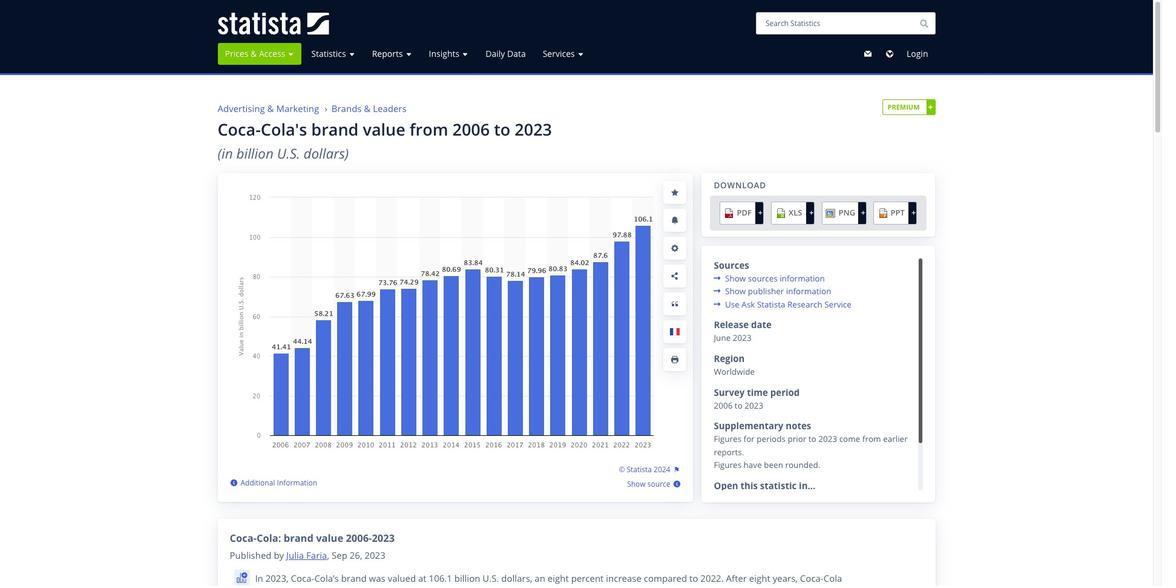 Task type: locate. For each thing, give the bounding box(es) containing it.
survey time period 2006 to 2023
[[714, 386, 800, 411]]

coca-
[[218, 118, 261, 140], [230, 531, 257, 545], [291, 572, 315, 584], [800, 572, 824, 584]]

0 vertical spatial statista
[[758, 299, 786, 310]]

supplementary
[[714, 420, 784, 432]]

26,
[[350, 549, 362, 561]]

brand inside coca-cola's brand value from 2006 to 2023 (in billion u.s. dollars)
[[311, 118, 359, 140]]

+ inside png +
[[861, 207, 866, 217]]

show for show source
[[627, 479, 646, 489]]

+ inside xls +
[[810, 207, 814, 217]]

daily data button
[[479, 43, 533, 65]]

1 horizontal spatial statista
[[758, 299, 786, 310]]

106.1
[[429, 572, 452, 584]]

2006 inside the 'survey time period 2006 to 2023'
[[714, 400, 733, 411]]

statista logo link
[[218, 12, 329, 34]]

&
[[251, 48, 257, 59], [267, 103, 274, 115], [364, 103, 371, 115]]

0 vertical spatial u.s.
[[277, 144, 300, 163]]

statistics
[[311, 48, 346, 59]]

0 vertical spatial 2006
[[453, 118, 490, 140]]

1 + from the left
[[758, 207, 763, 217]]

,
[[327, 549, 329, 561]]

billion right the "(in"
[[236, 144, 274, 163]]

coca-cola: brand value 2006-2023 element
[[213, 75, 940, 586]]

services
[[543, 48, 575, 59]]

+ for png +
[[861, 207, 866, 217]]

2023 inside coca-cola's brand value from 2006 to 2023 (in billion u.s. dollars)
[[515, 118, 552, 140]]

0 horizontal spatial from
[[410, 118, 448, 140]]

+ right xls
[[810, 207, 814, 217]]

value up the , at the bottom
[[316, 531, 343, 545]]

u.s. down the cola's
[[277, 144, 300, 163]]

release
[[714, 319, 749, 331]]

from
[[410, 118, 448, 140], [863, 434, 882, 445]]

0 vertical spatial show
[[725, 273, 746, 284]]

coca- inside coca-cola's brand value from 2006 to 2023 (in billion u.s. dollars)
[[218, 118, 261, 140]]

0 vertical spatial brand
[[311, 118, 359, 140]]

ask
[[742, 299, 755, 310]]

value for from
[[363, 118, 406, 140]]

None search field
[[756, 12, 936, 35]]

xls
[[789, 207, 803, 218]]

statista down show publisher information button
[[758, 299, 786, 310]]

brand up julia
[[284, 531, 314, 545]]

+ inside pdf +
[[758, 207, 763, 217]]

coca- up published
[[230, 531, 257, 545]]

region
[[714, 352, 745, 365]]

coca- right years,
[[800, 572, 824, 584]]

& for prices
[[251, 48, 257, 59]]

0 vertical spatial figures
[[714, 434, 742, 445]]

show down sources in the top right of the page
[[725, 273, 746, 284]]

increase
[[606, 572, 642, 584]]

0
[[257, 432, 261, 439]]

daily data
[[486, 48, 526, 59]]

3 + from the left
[[861, 207, 866, 217]]

eight right an
[[548, 572, 569, 584]]

None submit
[[900, 43, 936, 65]]

show inside button
[[725, 273, 746, 284]]

dollars)
[[304, 144, 349, 163]]

1 horizontal spatial value
[[363, 118, 406, 140]]

julia
[[286, 549, 304, 561]]

billion for coca-
[[455, 572, 480, 584]]

value inside coca-cola: brand value 2006-2023 published by julia faria , sep 26, 2023
[[316, 531, 343, 545]]

2006 inside coca-cola's brand value from 2006 to 2023 (in billion u.s. dollars)
[[453, 118, 490, 140]]

2 figures from the top
[[714, 460, 742, 471]]

additional
[[241, 478, 275, 488]]

our expert newsletter image
[[864, 49, 873, 59]]

1 vertical spatial billion
[[455, 572, 480, 584]]

worldwide
[[714, 366, 755, 377]]

brand inside coca-cola: brand value 2006-2023 published by julia faria , sep 26, 2023
[[284, 531, 314, 545]]

faria
[[306, 549, 327, 561]]

figures
[[714, 434, 742, 445], [714, 460, 742, 471]]

1 horizontal spatial &
[[267, 103, 274, 115]]

dollars,
[[502, 572, 533, 584]]

survey
[[714, 386, 745, 398]]

0 horizontal spatial eight
[[548, 572, 569, 584]]

1 vertical spatial information
[[787, 286, 832, 297]]

& inside popup button
[[251, 48, 257, 59]]

+ right pdf
[[758, 207, 763, 217]]

premium
[[888, 102, 920, 111]]

coca- down advertising
[[218, 118, 261, 140]]

1 vertical spatial from
[[863, 434, 882, 445]]

billion right 106.1
[[455, 572, 480, 584]]

2 vertical spatial show
[[627, 479, 646, 489]]

0 horizontal spatial value
[[316, 531, 343, 545]]

+ right png
[[861, 207, 866, 217]]

+ for ppt +
[[912, 207, 916, 217]]

figures down reports.
[[714, 460, 742, 471]]

eight
[[548, 572, 569, 584], [750, 572, 771, 584]]

coca- down julia faria "link"
[[291, 572, 315, 584]]

services button
[[536, 43, 591, 65]]

u.s. inside coca-cola's brand value from 2006 to 2023 (in billion u.s. dollars)
[[277, 144, 300, 163]]

additional information
[[241, 478, 317, 488]]

statista homepage image
[[218, 12, 329, 34]]

brand
[[311, 118, 359, 140], [284, 531, 314, 545], [341, 572, 367, 584]]

percent
[[571, 572, 604, 584]]

insights button
[[422, 43, 476, 65]]

billion inside coca-cola's brand value from 2006 to 2023 (in billion u.s. dollars)
[[236, 144, 274, 163]]

png +
[[839, 207, 866, 218]]

for
[[744, 434, 755, 445]]

2023
[[515, 118, 552, 140], [733, 333, 752, 344], [745, 400, 764, 411], [819, 434, 838, 445], [372, 531, 395, 545], [365, 549, 386, 561]]

1 horizontal spatial from
[[863, 434, 882, 445]]

0 vertical spatial information
[[780, 273, 825, 284]]

eight right the after
[[750, 572, 771, 584]]

+ inside ppt +
[[912, 207, 916, 217]]

research alerts image
[[671, 216, 680, 225]]

1 horizontal spatial eight
[[750, 572, 771, 584]]

Search text field
[[756, 12, 936, 35]]

1 vertical spatial statista
[[627, 464, 652, 475]]

citation image
[[671, 299, 680, 309]]

2 + from the left
[[810, 207, 814, 217]]

billion
[[236, 144, 274, 163], [455, 572, 480, 584]]

value down leaders
[[363, 118, 406, 140]]

1 figures from the top
[[714, 434, 742, 445]]

4 + from the left
[[912, 207, 916, 217]]

billion inside the in 2023, coca-cola's brand was valued at 106.1 billion u.s. dollars, an eight percent increase compared to 2022. after eight years, coca-cola
[[455, 572, 480, 584]]

supplementary notes figures for periods prior to 2023 come from earlier reports. figures have been rounded.
[[714, 420, 908, 471]]

region worldwide
[[714, 352, 755, 377]]

value inside coca-cola's brand value from 2006 to 2023 (in billion u.s. dollars)
[[363, 118, 406, 140]]

show down © statista 2024
[[627, 479, 646, 489]]

advertising & marketing › brands & leaders
[[218, 103, 407, 115]]

period
[[771, 386, 800, 398]]

information
[[277, 478, 317, 488]]

& up the cola's
[[267, 103, 274, 115]]

1 vertical spatial u.s.
[[483, 572, 499, 584]]

statista up show source
[[627, 464, 652, 475]]

2023 inside the 'survey time period 2006 to 2023'
[[745, 400, 764, 411]]

prices & access button
[[218, 43, 302, 65]]

2 vertical spatial brand
[[341, 572, 367, 584]]

1 vertical spatial brand
[[284, 531, 314, 545]]

1 horizontal spatial u.s.
[[483, 572, 499, 584]]

0 horizontal spatial u.s.
[[277, 144, 300, 163]]

show for show sources information
[[725, 273, 746, 284]]

figures up reports.
[[714, 434, 742, 445]]

to inside the in 2023, coca-cola's brand was valued at 106.1 billion u.s. dollars, an eight percent increase compared to 2022. after eight years, coca-cola
[[690, 572, 699, 584]]

information inside button
[[787, 286, 832, 297]]

0 horizontal spatial &
[[251, 48, 257, 59]]

+ right ppt
[[912, 207, 916, 217]]

to inside supplementary notes figures for periods prior to 2023 come from earlier reports. figures have been rounded.
[[809, 434, 817, 445]]

1 vertical spatial 2006
[[714, 400, 733, 411]]

coca-cola's brand value from 2006 to 2023 (in billion u.s. dollars)
[[218, 118, 552, 163]]

40
[[253, 352, 260, 360]]

0 vertical spatial value
[[363, 118, 406, 140]]

statistic
[[760, 480, 797, 492]]

1 horizontal spatial 2006
[[714, 400, 733, 411]]

u.s. inside the in 2023, coca-cola's brand was valued at 106.1 billion u.s. dollars, an eight percent increase compared to 2022. after eight years, coca-cola
[[483, 572, 499, 584]]

1 vertical spatial figures
[[714, 460, 742, 471]]

information for show sources information
[[780, 273, 825, 284]]

+ for xls +
[[810, 207, 814, 217]]

& right prices
[[251, 48, 257, 59]]

show inside button
[[725, 286, 746, 297]]

0 horizontal spatial 2006
[[453, 118, 490, 140]]

print image
[[671, 355, 680, 365]]

0 vertical spatial billion
[[236, 144, 274, 163]]

1 vertical spatial show
[[725, 286, 746, 297]]

show up use in the bottom right of the page
[[725, 286, 746, 297]]

breadcrumbs navigation
[[218, 99, 936, 118]]

an
[[535, 572, 546, 584]]

have
[[744, 460, 762, 471]]

u.s.
[[277, 144, 300, 163], [483, 572, 499, 584]]

0 horizontal spatial billion
[[236, 144, 274, 163]]

u.s. left 'dollars,'
[[483, 572, 499, 584]]

cola
[[824, 572, 843, 584]]

rounded.
[[786, 460, 821, 471]]

& right brands
[[364, 103, 371, 115]]

1 horizontal spatial billion
[[455, 572, 480, 584]]

was
[[369, 572, 386, 584]]

2006
[[453, 118, 490, 140], [714, 400, 733, 411]]

statista
[[758, 299, 786, 310], [627, 464, 652, 475]]

2 horizontal spatial &
[[364, 103, 371, 115]]

years,
[[773, 572, 798, 584]]

brand down 26,
[[341, 572, 367, 584]]

information inside button
[[780, 273, 825, 284]]

published
[[230, 549, 272, 561]]

0 vertical spatial from
[[410, 118, 448, 140]]

1 vertical spatial value
[[316, 531, 343, 545]]

download
[[714, 180, 766, 191]]

show
[[725, 273, 746, 284], [725, 286, 746, 297], [627, 479, 646, 489]]

& for advertising
[[267, 103, 274, 115]]

brand down ›
[[311, 118, 359, 140]]

publisher
[[748, 286, 784, 297]]

2023 inside supplementary notes figures for periods prior to 2023 come from earlier reports. figures have been rounded.
[[819, 434, 838, 445]]

brand for cola's
[[311, 118, 359, 140]]



Task type: describe. For each thing, give the bounding box(es) containing it.
daily
[[486, 48, 505, 59]]

sources
[[748, 273, 778, 284]]

information for show publisher information
[[787, 286, 832, 297]]

80
[[253, 273, 260, 280]]

sources
[[714, 259, 750, 271]]

insights
[[429, 48, 460, 59]]

statistics button
[[304, 43, 363, 65]]

access
[[259, 48, 285, 59]]

in...
[[799, 480, 816, 492]]

cola's
[[315, 572, 339, 584]]

julia faria link
[[286, 548, 327, 562]]

use ask statista research service
[[723, 299, 852, 310]]

© statista 2024 link
[[619, 464, 682, 476]]

come
[[840, 434, 861, 445]]

data
[[507, 48, 526, 59]]

open this statistic in...
[[714, 480, 816, 492]]

search for content image
[[919, 18, 930, 29]]

leaders
[[373, 103, 407, 115]]

2023,
[[266, 572, 289, 584]]

settings image
[[671, 243, 680, 253]]

in
[[255, 572, 263, 584]]

ppt +
[[891, 207, 916, 218]]

from inside coca-cola's brand value from 2006 to 2023 (in billion u.s. dollars)
[[410, 118, 448, 140]]

xls +
[[789, 207, 814, 218]]

u.s. for cola's
[[483, 572, 499, 584]]

at
[[418, 572, 427, 584]]

show source
[[627, 479, 671, 489]]

(in
[[218, 144, 233, 163]]

2024
[[654, 464, 671, 475]]

show sources information button
[[714, 272, 825, 284]]

cola's
[[261, 118, 307, 140]]

show publisher information button
[[714, 285, 832, 297]]

june
[[714, 333, 731, 344]]

use ask statista research service link
[[714, 298, 852, 312]]

in 2023, coca-cola's brand was valued at 106.1 billion u.s. dollars, an eight percent increase compared to 2022. after eight years, coca-cola
[[234, 572, 843, 586]]

pdf
[[737, 207, 752, 218]]

the statistic is available in another language. switch language. image
[[671, 328, 680, 336]]

compared
[[644, 572, 687, 584]]

to inside the 'survey time period 2006 to 2023'
[[735, 400, 743, 411]]

1 eight from the left
[[548, 572, 569, 584]]

prices & access
[[225, 48, 285, 59]]

coca- inside coca-cola: brand value 2006-2023 published by julia faria , sep 26, 2023
[[230, 531, 257, 545]]

by
[[274, 549, 284, 561]]

source
[[648, 479, 671, 489]]

2023 inside release date june 2023
[[733, 333, 752, 344]]

service
[[825, 299, 852, 310]]

coca-cola: brand value 2006-2023 published by julia faria , sep 26, 2023
[[230, 531, 395, 561]]

to inside coca-cola's brand value from 2006 to 2023 (in billion u.s. dollars)
[[494, 118, 511, 140]]

share on social media image
[[671, 271, 680, 281]]

from inside supplementary notes figures for periods prior to 2023 come from earlier reports. figures have been rounded.
[[863, 434, 882, 445]]

date
[[751, 319, 772, 331]]

cola:
[[257, 531, 281, 545]]

billion for brand
[[236, 144, 274, 163]]

+ for pdf +
[[758, 207, 763, 217]]

reports.
[[714, 447, 744, 458]]

open
[[714, 480, 739, 492]]

2006-
[[346, 531, 372, 545]]

prior
[[788, 434, 807, 445]]

ppt
[[891, 207, 905, 218]]

png
[[839, 207, 856, 218]]

been
[[764, 460, 784, 471]]

this
[[741, 480, 758, 492]]

show for show publisher information
[[725, 286, 746, 297]]

brand inside the in 2023, coca-cola's brand was valued at 106.1 billion u.s. dollars, an eight percent increase compared to 2022. after eight years, coca-cola
[[341, 572, 367, 584]]

notes
[[786, 420, 812, 432]]

pdf +
[[737, 207, 763, 218]]

time
[[747, 386, 768, 398]]

brand for cola:
[[284, 531, 314, 545]]

0 horizontal spatial statista
[[627, 464, 652, 475]]

©
[[619, 464, 625, 475]]

periods
[[757, 434, 786, 445]]

© statista 2024
[[619, 464, 671, 475]]

brands
[[332, 103, 362, 115]]

advertising
[[218, 103, 265, 115]]

›
[[325, 103, 327, 115]]

20
[[253, 392, 260, 400]]

2 eight from the left
[[750, 572, 771, 584]]

additional information button
[[230, 478, 317, 488]]

value for 2006-
[[316, 531, 343, 545]]

120
[[249, 194, 261, 201]]

2022.
[[701, 572, 724, 584]]

link to statistic image
[[234, 570, 250, 585]]

select language image
[[885, 49, 895, 59]]

sep
[[332, 549, 348, 561]]

add favorite image
[[671, 188, 680, 197]]

valued
[[388, 572, 416, 584]]

reports button
[[365, 43, 419, 65]]

earlier
[[884, 434, 908, 445]]

show source button
[[627, 479, 682, 489]]

reports
[[372, 48, 403, 59]]

60
[[253, 313, 260, 320]]

u.s. for value
[[277, 144, 300, 163]]

show publisher information
[[723, 286, 832, 297]]

research
[[788, 299, 823, 310]]



Task type: vqa. For each thing, say whether or not it's contained in the screenshot.
Marketing
yes



